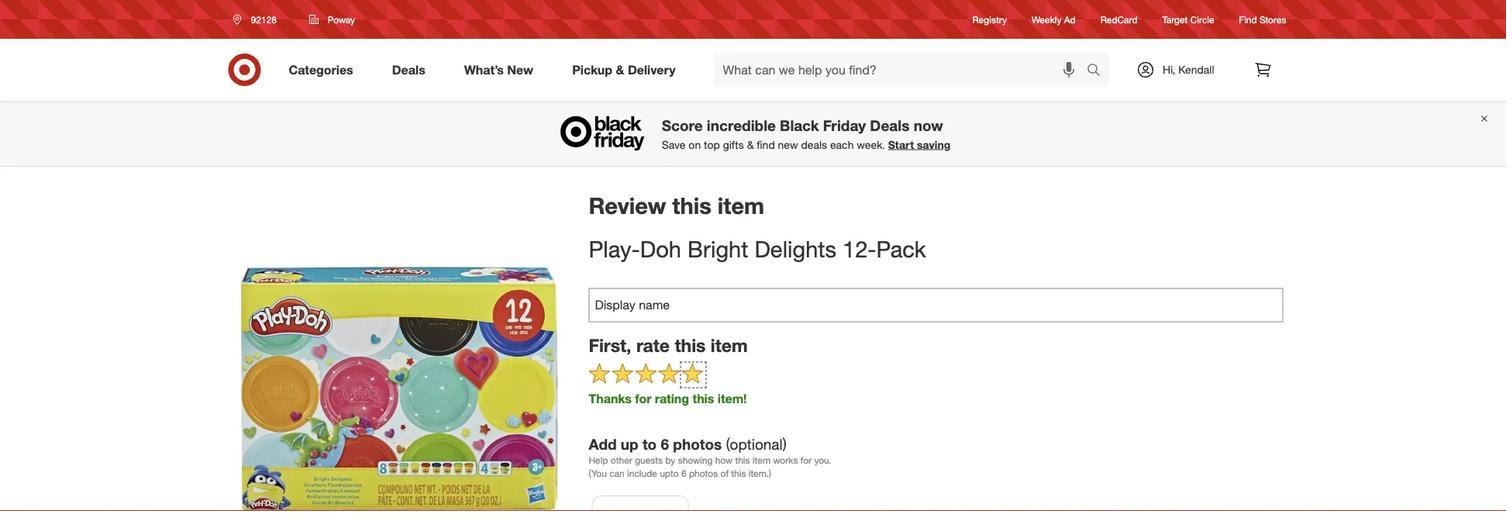 Task type: describe. For each thing, give the bounding box(es) containing it.
works
[[774, 454, 798, 466]]

0 vertical spatial photos
[[673, 435, 722, 453]]

pack
[[877, 235, 926, 263]]

categories link
[[276, 53, 373, 87]]

this right how
[[735, 454, 750, 466]]

categories
[[289, 62, 353, 77]]

new
[[507, 62, 534, 77]]

find
[[1240, 14, 1258, 25]]

92128 button
[[223, 5, 293, 33]]

search button
[[1080, 53, 1118, 90]]

review
[[589, 192, 666, 219]]

first, rate this item
[[589, 335, 748, 356]]

this left item!
[[693, 391, 715, 406]]

hi,
[[1163, 63, 1176, 76]]

to
[[643, 435, 657, 453]]

by
[[666, 454, 676, 466]]

weekly ad
[[1032, 14, 1076, 25]]

this up bright
[[673, 192, 712, 219]]

& inside the score incredible black friday deals now save on top gifts & find new deals each week. start saving
[[747, 138, 754, 151]]

include
[[627, 468, 658, 479]]

pickup & delivery link
[[559, 53, 695, 87]]

deals
[[801, 138, 827, 151]]

black
[[780, 116, 819, 134]]

guests
[[635, 454, 663, 466]]

(optional)
[[726, 435, 787, 453]]

add
[[589, 435, 617, 453]]

play-doh bright delights 12-pack
[[589, 235, 926, 263]]

find stores
[[1240, 14, 1287, 25]]

1 vertical spatial item
[[711, 335, 748, 356]]

other
[[611, 454, 633, 466]]

ad
[[1065, 14, 1076, 25]]

pickup & delivery
[[572, 62, 676, 77]]

incredible
[[707, 116, 776, 134]]

help
[[589, 454, 608, 466]]

rating
[[655, 391, 689, 406]]

redcard
[[1101, 14, 1138, 25]]

friday
[[823, 116, 866, 134]]

score
[[662, 116, 703, 134]]

item.)
[[749, 468, 772, 479]]

what's new
[[464, 62, 534, 77]]

what's
[[464, 62, 504, 77]]

of
[[721, 468, 729, 479]]

pickup
[[572, 62, 613, 77]]

deals inside the score incredible black friday deals now save on top gifts & find new deals each week. start saving
[[870, 116, 910, 134]]

poway
[[328, 14, 355, 25]]

gifts
[[723, 138, 744, 151]]

rate
[[637, 335, 670, 356]]

each
[[830, 138, 854, 151]]

find
[[757, 138, 775, 151]]

delivery
[[628, 62, 676, 77]]

registry link
[[973, 13, 1007, 26]]

1 horizontal spatial 6
[[682, 468, 687, 479]]

target circle
[[1163, 14, 1215, 25]]

first,
[[589, 335, 632, 356]]

save
[[662, 138, 686, 151]]



Task type: vqa. For each thing, say whether or not it's contained in the screenshot.
from to the top
no



Task type: locate. For each thing, give the bounding box(es) containing it.
12-
[[843, 235, 877, 263]]

1 vertical spatial 6
[[682, 468, 687, 479]]

this right of
[[732, 468, 746, 479]]

how
[[715, 454, 733, 466]]

photos
[[673, 435, 722, 453], [689, 468, 718, 479]]

(you
[[589, 468, 607, 479]]

&
[[616, 62, 625, 77], [747, 138, 754, 151]]

6
[[661, 435, 669, 453], [682, 468, 687, 479]]

start
[[889, 138, 914, 151]]

for inside add up to 6 photos (optional) help other guests by showing how this item works for you. (you can include upto 6 photos of this item.)
[[801, 454, 812, 466]]

item up item.) in the bottom of the page
[[753, 454, 771, 466]]

saving
[[917, 138, 951, 151]]

item up play-doh bright delights 12-pack
[[718, 192, 765, 219]]

1 vertical spatial deals
[[870, 116, 910, 134]]

new
[[778, 138, 798, 151]]

1 horizontal spatial deals
[[870, 116, 910, 134]]

target circle link
[[1163, 13, 1215, 26]]

up
[[621, 435, 639, 453]]

top
[[704, 138, 720, 151]]

deals left what's at the left
[[392, 62, 426, 77]]

circle
[[1191, 14, 1215, 25]]

None text field
[[589, 288, 1284, 322]]

item!
[[718, 391, 747, 406]]

for
[[635, 391, 652, 406], [801, 454, 812, 466]]

weekly
[[1032, 14, 1062, 25]]

0 vertical spatial 6
[[661, 435, 669, 453]]

0 horizontal spatial 6
[[661, 435, 669, 453]]

kendall
[[1179, 63, 1215, 76]]

0 vertical spatial &
[[616, 62, 625, 77]]

week.
[[857, 138, 886, 151]]

bright
[[688, 235, 749, 263]]

delights
[[755, 235, 837, 263]]

this
[[673, 192, 712, 219], [675, 335, 706, 356], [693, 391, 715, 406], [735, 454, 750, 466], [732, 468, 746, 479]]

1 horizontal spatial &
[[747, 138, 754, 151]]

1 vertical spatial photos
[[689, 468, 718, 479]]

hi, kendall
[[1163, 63, 1215, 76]]

this right rate
[[675, 335, 706, 356]]

doh
[[640, 235, 682, 263]]

play-
[[589, 235, 640, 263]]

6 right the "to"
[[661, 435, 669, 453]]

weekly ad link
[[1032, 13, 1076, 26]]

1 horizontal spatial for
[[801, 454, 812, 466]]

search
[[1080, 64, 1118, 79]]

what's new link
[[451, 53, 553, 87]]

item up item!
[[711, 335, 748, 356]]

& right pickup
[[616, 62, 625, 77]]

review this item
[[589, 192, 765, 219]]

0 vertical spatial for
[[635, 391, 652, 406]]

for left rating at left bottom
[[635, 391, 652, 406]]

6 right upto
[[682, 468, 687, 479]]

2 vertical spatial item
[[753, 454, 771, 466]]

photos down showing
[[689, 468, 718, 479]]

0 horizontal spatial deals
[[392, 62, 426, 77]]

can
[[610, 468, 625, 479]]

for left you.
[[801, 454, 812, 466]]

What can we help you find? suggestions appear below search field
[[714, 53, 1091, 87]]

registry
[[973, 14, 1007, 25]]

1 vertical spatial &
[[747, 138, 754, 151]]

on
[[689, 138, 701, 151]]

item inside add up to 6 photos (optional) help other guests by showing how this item works for you. (you can include upto 6 photos of this item.)
[[753, 454, 771, 466]]

item
[[718, 192, 765, 219], [711, 335, 748, 356], [753, 454, 771, 466]]

& left find
[[747, 138, 754, 151]]

92128
[[251, 14, 277, 25]]

now
[[914, 116, 944, 134]]

target
[[1163, 14, 1188, 25]]

add up to 6 photos (optional) help other guests by showing how this item works for you. (you can include upto 6 photos of this item.)
[[589, 435, 832, 479]]

0 horizontal spatial &
[[616, 62, 625, 77]]

deals
[[392, 62, 426, 77], [870, 116, 910, 134]]

upto
[[660, 468, 679, 479]]

deals up start
[[870, 116, 910, 134]]

you.
[[815, 454, 832, 466]]

0 vertical spatial item
[[718, 192, 765, 219]]

deals link
[[379, 53, 445, 87]]

photos up showing
[[673, 435, 722, 453]]

stores
[[1260, 14, 1287, 25]]

poway button
[[299, 5, 365, 33]]

deals inside deals link
[[392, 62, 426, 77]]

1 vertical spatial for
[[801, 454, 812, 466]]

thanks for rating this item!
[[589, 391, 747, 406]]

0 vertical spatial deals
[[392, 62, 426, 77]]

redcard link
[[1101, 13, 1138, 26]]

showing
[[678, 454, 713, 466]]

find stores link
[[1240, 13, 1287, 26]]

thanks
[[589, 391, 632, 406]]

score incredible black friday deals now save on top gifts & find new deals each week. start saving
[[662, 116, 951, 151]]

0 horizontal spatial for
[[635, 391, 652, 406]]



